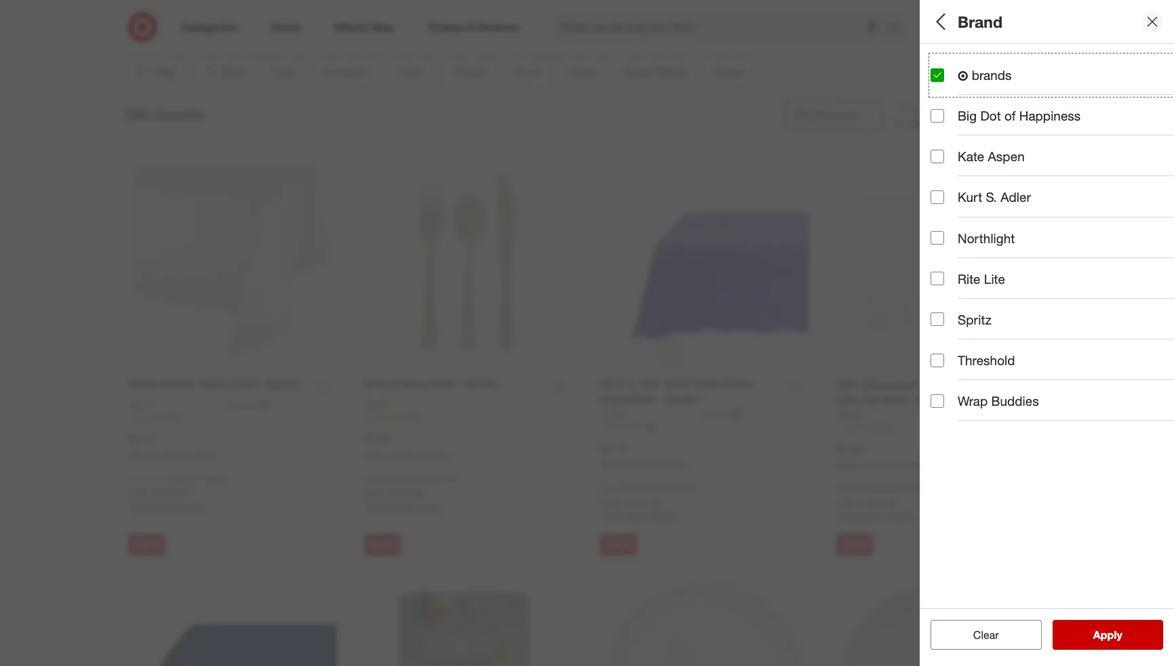 Task type: describe. For each thing, give the bounding box(es) containing it.
165
[[123, 104, 149, 123]]

free with redcard or $35 orders
[[895, 100, 1054, 114]]

see results button
[[1052, 621, 1163, 650]]

Northlight checkbox
[[931, 231, 944, 245]]

¬ brands
[[958, 67, 1012, 84]]

rite lite
[[958, 271, 1005, 287]]

only for 564
[[364, 474, 381, 484]]

results for 165 results
[[153, 104, 204, 123]]

bags
[[1153, 71, 1174, 82]]

brands for brand brands
[[941, 403, 970, 415]]

dot
[[980, 108, 1001, 124]]

free for 564
[[364, 487, 383, 498]]

$3.50 when purchased online
[[836, 442, 923, 470]]

purchased for 114
[[860, 460, 898, 470]]

orders for 114
[[909, 484, 933, 494]]

color
[[931, 153, 964, 169]]

only for 104
[[600, 483, 617, 493]]

with for 564
[[405, 474, 420, 484]]

exclusions apply. link for 114
[[840, 511, 913, 523]]

purchased for 262
[[152, 450, 190, 461]]

wrap buddies
[[958, 393, 1039, 409]]

purchased for 104
[[624, 460, 662, 470]]

wrappers;
[[971, 71, 1015, 82]]

online for 114
[[901, 460, 923, 470]]

occasion button
[[931, 92, 1174, 139]]

search button
[[881, 12, 913, 45]]

Spritz checkbox
[[931, 313, 944, 327]]

guest
[[931, 343, 967, 359]]

clear all
[[966, 629, 1006, 642]]

Rite Lite checkbox
[[931, 272, 944, 286]]

kate aspen
[[958, 149, 1025, 164]]

orders for 564
[[437, 474, 461, 484]]

orders for 104
[[673, 483, 697, 493]]

exclusions for 114
[[840, 511, 885, 523]]

northlight
[[958, 230, 1015, 246]]

wrap
[[958, 393, 988, 409]]

exclusions apply. link for 564
[[368, 501, 441, 513]]

$35 for 114
[[894, 484, 907, 494]]

free for 104
[[600, 496, 619, 508]]

apply. for 104
[[652, 510, 677, 522]]

guest rating button
[[931, 329, 1174, 376]]

brands for ¬ brands
[[972, 67, 1012, 83]]

color button
[[931, 139, 1174, 187]]

type cupcake wrappers; dangler party decorations; gift bags
[[931, 53, 1174, 82]]

Big Dot of Happiness checkbox
[[931, 109, 944, 123]]

occasion
[[931, 106, 988, 121]]

apply. for 114
[[888, 511, 913, 523]]

type
[[931, 53, 959, 69]]

search
[[881, 21, 913, 35]]

apply button
[[1052, 621, 1163, 650]]

spritz
[[958, 312, 992, 328]]

brand for brand
[[958, 12, 1003, 31]]

shipping for 564
[[386, 487, 422, 498]]

with for 114
[[877, 484, 892, 494]]

filters
[[954, 12, 996, 31]]

shipping for 114
[[858, 497, 894, 508]]

$3.75 when purchased online for 104
[[600, 441, 686, 470]]

gift
[[1135, 71, 1150, 82]]

with for 262
[[169, 474, 184, 484]]

brand brands
[[931, 386, 970, 415]]

brand dialog
[[920, 0, 1174, 667]]

ships for 262
[[147, 474, 166, 484]]

Threshold checkbox
[[931, 354, 944, 367]]

cupcake
[[931, 71, 969, 82]]

decorations;
[[1078, 71, 1132, 82]]

exclusions for 104
[[604, 510, 649, 522]]

online for 262
[[193, 450, 214, 461]]

big dot of happiness
[[958, 108, 1081, 124]]

$35 for 262
[[186, 474, 199, 484]]

165 results
[[123, 104, 204, 123]]

orders for 262
[[201, 474, 225, 484]]



Task type: locate. For each thing, give the bounding box(es) containing it.
114
[[878, 422, 892, 433]]

$3.75 when purchased online down 104
[[600, 441, 686, 470]]

$35 for 564
[[422, 474, 435, 484]]

rite
[[958, 271, 981, 287]]

Wrap Buddies checkbox
[[931, 395, 944, 408]]

exclusions for 564
[[368, 501, 413, 513]]

Include out of stock checkbox
[[931, 532, 944, 546]]

when inside $6.00 when purchased online
[[364, 450, 385, 461]]

redcard
[[943, 100, 986, 114]]

purchased down $3.50
[[860, 460, 898, 470]]

shipping
[[150, 487, 186, 498], [386, 487, 422, 498], [622, 496, 658, 508], [858, 497, 894, 508]]

results for see results
[[1102, 629, 1137, 642]]

564
[[406, 412, 420, 423]]

104 link
[[600, 421, 809, 433]]

exclusions apply. link for 104
[[604, 510, 677, 522]]

all filters
[[931, 12, 996, 31]]

online
[[193, 450, 214, 461], [429, 450, 450, 461], [665, 460, 686, 470], [901, 460, 923, 470]]

0 vertical spatial deals
[[931, 291, 965, 306]]

all
[[931, 12, 949, 31], [931, 308, 941, 320]]

$3.75 for 262
[[128, 432, 155, 446]]

orders down 104 link
[[673, 483, 697, 493]]

results inside button
[[1102, 629, 1137, 642]]

see results
[[1079, 629, 1137, 642]]

of
[[1005, 108, 1016, 124]]

only for 114
[[836, 484, 853, 494]]

brands inside brand brands
[[941, 403, 970, 415]]

online for 564
[[429, 450, 450, 461]]

clear inside button
[[973, 629, 999, 642]]

exclusions
[[132, 501, 177, 513], [368, 501, 413, 513], [604, 510, 649, 522], [840, 511, 885, 523]]

1 horizontal spatial results
[[1102, 629, 1137, 642]]

purchased
[[152, 450, 190, 461], [388, 450, 426, 461], [624, 460, 662, 470], [860, 460, 898, 470]]

orders down "262" link
[[201, 474, 225, 484]]

0 vertical spatial brand
[[958, 12, 1003, 31]]

threshold
[[958, 353, 1015, 368]]

None checkbox
[[931, 68, 944, 82]]

What can we help you find? suggestions appear below search field
[[552, 12, 890, 42]]

0 vertical spatial results
[[153, 104, 204, 123]]

only ships with $35 orders free shipping * * exclusions apply. for 114
[[836, 484, 933, 523]]

deals
[[931, 291, 965, 306], [944, 308, 967, 320]]

online down 564 'link' on the left of the page
[[429, 450, 450, 461]]

1 horizontal spatial $3.75
[[600, 441, 627, 455]]

Kate Aspen checkbox
[[931, 150, 944, 163]]

purchased inside $6.00 when purchased online
[[388, 450, 426, 461]]

orders
[[1022, 100, 1054, 114], [201, 474, 225, 484], [437, 474, 461, 484], [673, 483, 697, 493], [909, 484, 933, 494]]

theme button
[[931, 187, 1174, 234]]

1 vertical spatial deals
[[944, 308, 967, 320]]

all left filters
[[931, 12, 949, 31]]

with for 104
[[641, 483, 656, 493]]

104
[[642, 422, 656, 432]]

only for 262
[[128, 474, 145, 484]]

purchased down 262
[[152, 450, 190, 461]]

$35
[[1002, 100, 1019, 114], [186, 474, 199, 484], [422, 474, 435, 484], [658, 483, 671, 493], [894, 484, 907, 494]]

exclusions apply. link
[[132, 501, 205, 513], [368, 501, 441, 513], [604, 510, 677, 522], [840, 511, 913, 523]]

apply
[[1093, 629, 1122, 642]]

only
[[128, 474, 145, 484], [364, 474, 381, 484], [600, 483, 617, 493], [836, 484, 853, 494]]

$6.00 when purchased online
[[364, 432, 450, 461]]

when for 564
[[364, 450, 385, 461]]

shipping for 262
[[150, 487, 186, 498]]

purchased for 564
[[388, 450, 426, 461]]

brand inside dialog
[[958, 12, 1003, 31]]

1 all from the top
[[931, 12, 949, 31]]

brands up 114 link
[[941, 403, 970, 415]]

$3.75 when purchased online down 262
[[128, 432, 214, 461]]

1 horizontal spatial brands
[[972, 67, 1012, 83]]

brand up sponsored
[[958, 12, 1003, 31]]

with down 104
[[641, 483, 656, 493]]

262
[[170, 412, 184, 423]]

1 vertical spatial brand
[[931, 386, 968, 401]]

brands
[[972, 67, 1012, 83], [941, 403, 970, 415]]

with
[[920, 100, 940, 114], [169, 474, 184, 484], [405, 474, 420, 484], [641, 483, 656, 493], [877, 484, 892, 494]]

party
[[1053, 71, 1076, 82]]

with left redcard
[[920, 100, 940, 114]]

ships for 114
[[855, 484, 874, 494]]

guest rating
[[931, 343, 1010, 359]]

with down 262
[[169, 474, 184, 484]]

price button
[[931, 234, 1174, 281]]

with down $3.50 when purchased online
[[877, 484, 892, 494]]

results
[[153, 104, 204, 123], [1102, 629, 1137, 642]]

orders right of
[[1022, 100, 1054, 114]]

brand up 114 link
[[931, 386, 968, 401]]

exclusions for 262
[[132, 501, 177, 513]]

rating
[[970, 343, 1010, 359]]

*
[[186, 487, 189, 498], [422, 487, 425, 498], [658, 496, 661, 508], [894, 497, 897, 508], [128, 501, 132, 513], [364, 501, 368, 513], [600, 510, 604, 522], [836, 511, 840, 523]]

1 clear from the left
[[966, 629, 992, 642]]

lite
[[984, 271, 1005, 287]]

brands inside ¬ brands
[[972, 67, 1012, 83]]

clear inside "button"
[[966, 629, 992, 642]]

$3.50
[[836, 442, 863, 456]]

only ships with $35 orders free shipping * * exclusions apply. for 262
[[128, 474, 225, 513]]

or
[[989, 100, 999, 114]]

apply.
[[180, 501, 205, 513], [416, 501, 441, 513], [652, 510, 677, 522], [888, 511, 913, 523]]

564 link
[[364, 412, 573, 423]]

happiness
[[1019, 108, 1081, 124]]

1 vertical spatial all
[[931, 308, 941, 320]]

online inside $6.00 when purchased online
[[429, 450, 450, 461]]

when for 262
[[128, 450, 149, 461]]

when inside $3.50 when purchased online
[[836, 460, 857, 470]]

purchased inside $3.50 when purchased online
[[860, 460, 898, 470]]

when for 104
[[600, 460, 621, 470]]

brand
[[958, 12, 1003, 31], [931, 386, 968, 401]]

adler
[[1001, 190, 1031, 205]]

apply. for 262
[[180, 501, 205, 513]]

ships for 564
[[383, 474, 402, 484]]

deals up the "guest"
[[944, 308, 967, 320]]

1 vertical spatial results
[[1102, 629, 1137, 642]]

theme
[[931, 201, 972, 216]]

brands right ¬
[[972, 67, 1012, 83]]

Kurt S. Adler checkbox
[[931, 191, 944, 204]]

only ships with $35 orders free shipping * * exclusions apply.
[[128, 474, 225, 513], [364, 474, 461, 513], [600, 483, 697, 522], [836, 484, 933, 523]]

see
[[1079, 629, 1099, 642]]

free for 114
[[836, 497, 855, 508]]

price
[[931, 248, 962, 264]]

clear for clear
[[973, 629, 999, 642]]

big
[[958, 108, 977, 124]]

brand for brand brands
[[931, 386, 968, 401]]

0 vertical spatial all
[[931, 12, 949, 31]]

$3.75 for 104
[[600, 441, 627, 455]]

s.
[[986, 190, 997, 205]]

results right the see
[[1102, 629, 1137, 642]]

2 clear from the left
[[973, 629, 999, 642]]

orders up include out of stock checkbox
[[909, 484, 933, 494]]

buddies
[[991, 393, 1039, 409]]

brand inside brand brands
[[931, 386, 968, 401]]

only ships with $35 orders free shipping * * exclusions apply. for 564
[[364, 474, 461, 513]]

dangler
[[1017, 71, 1050, 82]]

online down "262" link
[[193, 450, 214, 461]]

1 horizontal spatial $3.75 when purchased online
[[600, 441, 686, 470]]

aspen
[[988, 149, 1025, 164]]

clear
[[966, 629, 992, 642], [973, 629, 999, 642]]

orders down $6.00 when purchased online
[[437, 474, 461, 484]]

free
[[895, 100, 917, 114], [128, 487, 147, 498], [364, 487, 383, 498], [600, 496, 619, 508], [836, 497, 855, 508]]

114 link
[[836, 422, 1046, 433]]

shipping for 104
[[622, 496, 658, 508]]

$3.75 when purchased online
[[128, 432, 214, 461], [600, 441, 686, 470]]

0 horizontal spatial brands
[[941, 403, 970, 415]]

0 horizontal spatial $3.75 when purchased online
[[128, 432, 214, 461]]

to
[[895, 116, 906, 130]]

advertisement region
[[180, 0, 994, 32]]

online down 114 link
[[901, 460, 923, 470]]

with down $6.00 when purchased online
[[405, 474, 420, 484]]

purchased down $6.00 at left bottom
[[388, 450, 426, 461]]

when
[[128, 450, 149, 461], [364, 450, 385, 461], [600, 460, 621, 470], [836, 460, 857, 470]]

online down 104 link
[[665, 460, 686, 470]]

clear button
[[931, 621, 1042, 650]]

all
[[995, 629, 1006, 642]]

kurt
[[958, 190, 982, 205]]

$6.00
[[364, 432, 391, 446]]

free for 262
[[128, 487, 147, 498]]

online for 104
[[665, 460, 686, 470]]

exclusions apply. link for 262
[[132, 501, 205, 513]]

all down rite lite option
[[931, 308, 941, 320]]

ships
[[147, 474, 166, 484], [383, 474, 402, 484], [619, 483, 638, 493], [855, 484, 874, 494]]

2 all from the top
[[931, 308, 941, 320]]

all filters dialog
[[920, 0, 1174, 667]]

0 vertical spatial brands
[[972, 67, 1012, 83]]

¬
[[958, 68, 968, 84]]

0 horizontal spatial results
[[153, 104, 204, 123]]

kate
[[958, 149, 984, 164]]

purchased down 104
[[624, 460, 662, 470]]

0 horizontal spatial $3.75
[[128, 432, 155, 446]]

apply. for 564
[[416, 501, 441, 513]]

deals down rite lite option
[[931, 291, 965, 306]]

online inside $3.50 when purchased online
[[901, 460, 923, 470]]

only ships with $35 orders free shipping * * exclusions apply. for 104
[[600, 483, 697, 522]]

results right 165
[[153, 104, 204, 123]]

262 link
[[128, 412, 337, 423]]

sponsored
[[954, 32, 994, 43]]

clear for clear all
[[966, 629, 992, 642]]

ships for 104
[[619, 483, 638, 493]]

$35 for 104
[[658, 483, 671, 493]]

$3.75 when purchased online for 262
[[128, 432, 214, 461]]

when for 114
[[836, 460, 857, 470]]

kurt s. adler
[[958, 190, 1031, 205]]

clear all button
[[931, 621, 1042, 650]]

all inside 'deals all deals'
[[931, 308, 941, 320]]

deals all deals
[[931, 291, 967, 320]]

1 vertical spatial brands
[[941, 403, 970, 415]]



Task type: vqa. For each thing, say whether or not it's contained in the screenshot.


